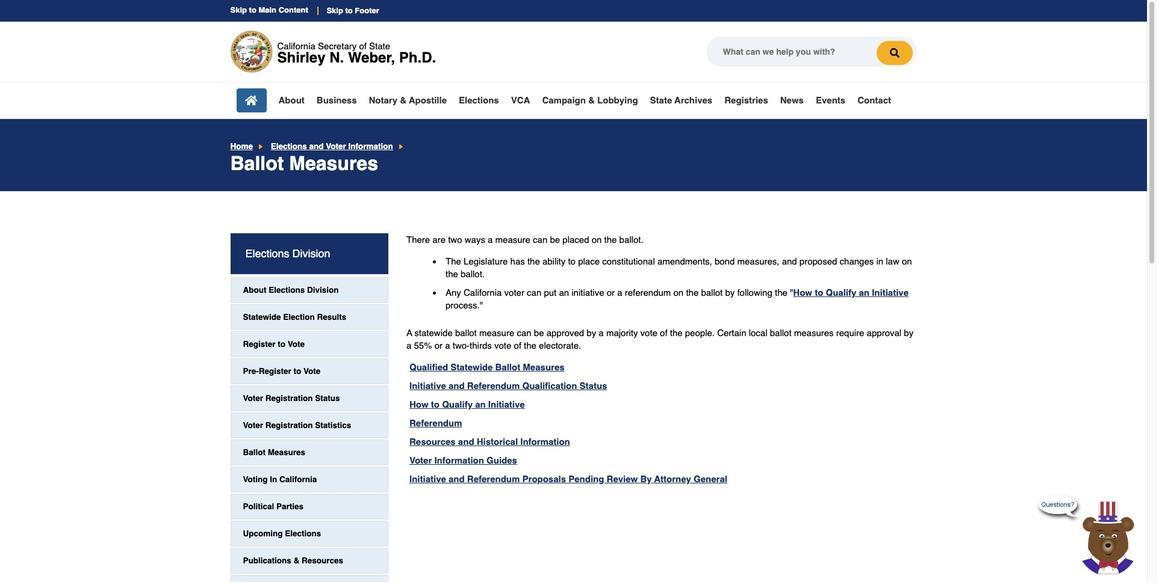 Task type: locate. For each thing, give the bounding box(es) containing it.
vote down statewide election results
[[288, 340, 305, 349]]

1 horizontal spatial resources
[[410, 437, 456, 447]]

california right in at the bottom
[[279, 476, 317, 485]]

0 vertical spatial vote
[[288, 340, 305, 349]]

0 vertical spatial information
[[348, 142, 393, 151]]

measures
[[289, 152, 378, 175], [523, 362, 565, 373], [268, 449, 305, 458]]

0 vertical spatial ballot measures
[[230, 152, 378, 175]]

1 vertical spatial state
[[650, 95, 672, 106]]

political parties
[[243, 503, 304, 512]]

status right qualification
[[580, 381, 607, 391]]

& right publications
[[294, 557, 299, 566]]

register
[[243, 340, 276, 349], [259, 367, 291, 376]]

1 vertical spatial can
[[527, 288, 542, 298]]

california up process."
[[464, 288, 502, 298]]

0 horizontal spatial be
[[534, 328, 544, 338]]

ballot up voting
[[243, 449, 266, 458]]

& left 'lobbying'
[[588, 95, 595, 106]]

elections and voter information link
[[271, 142, 393, 151]]

1 vertical spatial information
[[520, 437, 570, 447]]

elections up 'about elections division'
[[245, 247, 289, 260]]

0 vertical spatial referendum
[[467, 381, 520, 391]]

vote down register to vote link
[[304, 367, 321, 376]]

0 horizontal spatial information
[[348, 142, 393, 151]]

0 vertical spatial qualify
[[826, 288, 857, 298]]

how to qualify an initiative link down changes
[[793, 288, 909, 298]]

elections left vca on the left of page
[[459, 95, 499, 106]]

ballot right local
[[770, 328, 792, 338]]

measure up thirds
[[479, 328, 514, 338]]

and for initiative and referendum proposals pending review by attorney general
[[449, 474, 465, 485]]

approved
[[547, 328, 584, 338]]

2 registration from the top
[[265, 421, 313, 430]]

register to vote
[[243, 340, 305, 349]]

ballot measures
[[230, 152, 378, 175], [243, 449, 305, 458]]

how inside any california voter can put an initiative or a referendum on the ballot by following the " how to qualify an initiative process."
[[793, 288, 812, 298]]

1 horizontal spatial by
[[725, 288, 735, 298]]

register inside pre-register to vote "link"
[[259, 367, 291, 376]]

contact link
[[858, 95, 891, 106]]

certain
[[717, 328, 746, 338]]

approval
[[867, 328, 902, 338]]

to up referendum "link"
[[431, 400, 440, 410]]

0 horizontal spatial by
[[587, 328, 596, 338]]

0 vertical spatial ballot.
[[619, 235, 644, 245]]

legislature
[[464, 256, 508, 267]]

california
[[277, 41, 315, 51], [464, 288, 502, 298], [279, 476, 317, 485]]

upcoming
[[243, 530, 283, 539]]

0 vertical spatial about
[[279, 95, 305, 106]]

0 horizontal spatial of
[[359, 41, 367, 51]]

0 horizontal spatial &
[[294, 557, 299, 566]]

0 vertical spatial california
[[277, 41, 315, 51]]

ballot.
[[619, 235, 644, 245], [461, 269, 485, 279]]

to inside any california voter can put an initiative or a referendum on the ballot by following the " how to qualify an initiative process."
[[815, 288, 823, 298]]

skip to main content link
[[230, 6, 308, 15]]

ballot up two-
[[455, 328, 477, 338]]

1 horizontal spatial about
[[279, 95, 305, 106]]

by right approved
[[587, 328, 596, 338]]

constitutional
[[602, 256, 655, 267]]

2 vertical spatial california
[[279, 476, 317, 485]]

on right 'placed'
[[592, 235, 602, 245]]

and left proposed
[[782, 256, 797, 267]]

0 horizontal spatial how
[[410, 400, 429, 410]]

notary & apostille
[[369, 95, 447, 106]]

1 horizontal spatial skip
[[327, 6, 343, 15]]

statewide election results link
[[231, 305, 388, 330]]

news link
[[780, 95, 804, 106]]

ballot measures down elections and voter information link
[[230, 152, 378, 175]]

any california voter can put an initiative or a referendum on the ballot by following the " how to qualify an initiative process."
[[446, 288, 909, 311]]

and up how to qualify an initiative at left
[[449, 381, 465, 391]]

0 horizontal spatial state
[[369, 41, 390, 51]]

resources
[[410, 437, 456, 447], [302, 557, 343, 566]]

elections down about link
[[271, 142, 307, 151]]

1 registration from the top
[[265, 394, 313, 403]]

elections inside menu
[[459, 95, 499, 106]]

menu
[[236, 88, 891, 113]]

and for elections and voter information
[[309, 142, 324, 151]]

1 horizontal spatial or
[[607, 288, 615, 298]]

about inside shirley n. weber, ph.d. banner
[[279, 95, 305, 106]]

measures up the voting in california
[[268, 449, 305, 458]]

ballot down bond
[[701, 288, 723, 298]]

local
[[749, 328, 768, 338]]

the down the legislature has the ability to place constitutional amendments, bond measures, and proposed changes in law on the ballot.
[[686, 288, 699, 298]]

0 horizontal spatial ballot.
[[461, 269, 485, 279]]

a left majority
[[599, 328, 604, 338]]

qualify down changes
[[826, 288, 857, 298]]

can up the ability
[[533, 235, 548, 245]]

publications
[[243, 557, 291, 566]]

1 vertical spatial or
[[435, 341, 443, 351]]

1 horizontal spatial information
[[434, 456, 484, 466]]

referendum down how to qualify an initiative at left
[[410, 418, 462, 429]]

the right has
[[528, 256, 540, 267]]

0 vertical spatial of
[[359, 41, 367, 51]]

0 vertical spatial how
[[793, 288, 812, 298]]

elections division link
[[245, 247, 330, 260]]

and for resources and historical information
[[458, 437, 474, 447]]

how to qualify an initiative link up referendum "link"
[[410, 400, 525, 410]]

vca
[[511, 95, 530, 106]]

measures down elections and voter information link
[[289, 152, 378, 175]]

status
[[580, 381, 607, 391], [315, 394, 340, 403]]

the
[[446, 256, 461, 267]]

of left people.
[[660, 328, 668, 338]]

measures
[[794, 328, 834, 338]]

or inside a statewide ballot measure can be approved by a majority vote of the people. certain local ballot measures require approval by a 55% or a two-thirds vote of the electorate.
[[435, 341, 443, 351]]

voter information guides link
[[410, 456, 517, 466]]

0 vertical spatial status
[[580, 381, 607, 391]]

initiative
[[572, 288, 604, 298]]

publications & resources link
[[231, 549, 388, 574]]

division
[[292, 247, 330, 260], [307, 286, 339, 295]]

0 horizontal spatial vote
[[494, 341, 511, 351]]

1 vertical spatial vote
[[304, 367, 321, 376]]

can inside any california voter can put an initiative or a referendum on the ballot by following the " how to qualify an initiative process."
[[527, 288, 542, 298]]

state left archives in the top of the page
[[650, 95, 672, 106]]

measure inside a statewide ballot measure can be approved by a majority vote of the people. certain local ballot measures require approval by a 55% or a two-thirds vote of the electorate.
[[479, 328, 514, 338]]

referendum down guides
[[467, 474, 520, 485]]

information
[[348, 142, 393, 151], [520, 437, 570, 447], [434, 456, 484, 466]]

questions? ask me. image
[[1039, 490, 1077, 528]]

registration for statistics
[[265, 421, 313, 430]]

voter for voter information guides
[[410, 456, 432, 466]]

ballot inside the elections division element
[[243, 449, 266, 458]]

1 vertical spatial be
[[534, 328, 544, 338]]

in
[[877, 256, 884, 267]]

lobbying
[[597, 95, 638, 106]]

2 horizontal spatial on
[[902, 256, 912, 267]]

on down the legislature has the ability to place constitutional amendments, bond measures, and proposed changes in law on the ballot.
[[674, 288, 684, 298]]

an down initiative and referendum qualification status
[[475, 400, 486, 410]]

pre-register to vote link
[[231, 359, 388, 384]]

elections for elections division
[[245, 247, 289, 260]]

& right notary
[[400, 95, 407, 106]]

can
[[533, 235, 548, 245], [527, 288, 542, 298], [517, 328, 532, 338]]

resources and historical information link
[[410, 437, 570, 447]]

can left put
[[527, 288, 542, 298]]

registries
[[725, 95, 768, 106]]

1 vertical spatial registration
[[265, 421, 313, 430]]

register down register to vote
[[259, 367, 291, 376]]

to up voter registration status on the left bottom
[[294, 367, 301, 376]]

about down shirley at the left
[[279, 95, 305, 106]]

law
[[886, 256, 900, 267]]

how down proposed
[[793, 288, 812, 298]]

how
[[793, 288, 812, 298], [410, 400, 429, 410]]

statewide inside the elections division element
[[243, 313, 281, 322]]

of right thirds
[[514, 341, 522, 351]]

measures inside the elections division element
[[268, 449, 305, 458]]

contact
[[858, 95, 891, 106]]

initiative down law
[[872, 288, 909, 298]]

1 horizontal spatial &
[[400, 95, 407, 106]]

elections up statewide election results
[[269, 286, 305, 295]]

information down resources and historical information
[[434, 456, 484, 466]]

2 vertical spatial of
[[514, 341, 522, 351]]

2 vertical spatial ballot
[[243, 449, 266, 458]]

1 horizontal spatial ballot
[[701, 288, 723, 298]]

ballot down home
[[230, 152, 284, 175]]

1 vertical spatial measure
[[479, 328, 514, 338]]

information up proposals
[[520, 437, 570, 447]]

vote
[[288, 340, 305, 349], [304, 367, 321, 376]]

voter down voter registration status on the left bottom
[[243, 421, 263, 430]]

2 vertical spatial referendum
[[467, 474, 520, 485]]

registration down pre-register to vote
[[265, 394, 313, 403]]

changes
[[840, 256, 874, 267]]

initiative down voter information guides at the bottom
[[410, 474, 446, 485]]

ballot. up constitutional
[[619, 235, 644, 245]]

"
[[790, 288, 793, 298]]

2 vertical spatial measures
[[268, 449, 305, 458]]

resources down referendum "link"
[[410, 437, 456, 447]]

vote inside "link"
[[304, 367, 321, 376]]

state down footer
[[369, 41, 390, 51]]

about link
[[279, 95, 305, 106]]

qualification
[[522, 381, 577, 391]]

ballot up initiative and referendum qualification status
[[495, 362, 520, 373]]

1 horizontal spatial how
[[793, 288, 812, 298]]

skip left main
[[230, 6, 247, 15]]

register inside register to vote link
[[243, 340, 276, 349]]

and down voter information guides link
[[449, 474, 465, 485]]

ballot. down "legislature"
[[461, 269, 485, 279]]

2 vertical spatial can
[[517, 328, 532, 338]]

two
[[448, 235, 462, 245]]

or down statewide
[[435, 341, 443, 351]]

skip left footer
[[327, 6, 343, 15]]

1 vertical spatial about
[[243, 286, 266, 295]]

statewide
[[243, 313, 281, 322], [451, 362, 493, 373]]

about inside about elections division link
[[243, 286, 266, 295]]

initiative down initiative and referendum qualification status
[[488, 400, 525, 410]]

how up referendum "link"
[[410, 400, 429, 410]]

2 horizontal spatial information
[[520, 437, 570, 447]]

0 vertical spatial division
[[292, 247, 330, 260]]

1 horizontal spatial vote
[[641, 328, 658, 338]]

menu containing about
[[236, 88, 891, 113]]

the left electorate.
[[524, 341, 537, 351]]

an down changes
[[859, 288, 870, 298]]

2 horizontal spatial &
[[588, 95, 595, 106]]

0 horizontal spatial skip
[[230, 6, 247, 15]]

and inside the legislature has the ability to place constitutional amendments, bond measures, and proposed changes in law on the ballot.
[[782, 256, 797, 267]]

a
[[488, 235, 493, 245], [617, 288, 622, 298], [599, 328, 604, 338], [407, 341, 412, 351], [445, 341, 450, 351]]

guides
[[487, 456, 517, 466]]

to left "place"
[[568, 256, 576, 267]]

two-
[[453, 341, 470, 351]]

0 horizontal spatial on
[[592, 235, 602, 245]]

ballot inside any california voter can put an initiative or a referendum on the ballot by following the " how to qualify an initiative process."
[[701, 288, 723, 298]]

any
[[446, 288, 461, 298]]

or right initiative
[[607, 288, 615, 298]]

1 vertical spatial statewide
[[451, 362, 493, 373]]

1 vertical spatial status
[[315, 394, 340, 403]]

55%
[[414, 341, 432, 351]]

registration down voter registration status on the left bottom
[[265, 421, 313, 430]]

1 vertical spatial register
[[259, 367, 291, 376]]

campaign
[[542, 95, 586, 106]]

&
[[400, 95, 407, 106], [588, 95, 595, 106], [294, 557, 299, 566]]

0 horizontal spatial qualify
[[442, 400, 473, 410]]

elections and voter information
[[271, 142, 393, 151]]

and down the business
[[309, 142, 324, 151]]

state inside california secretary of state shirley n. weber, ph.d.
[[369, 41, 390, 51]]

by left following
[[725, 288, 735, 298]]

0 vertical spatial register
[[243, 340, 276, 349]]

about up statewide election results
[[243, 286, 266, 295]]

initiative inside any california voter can put an initiative or a referendum on the ballot by following the " how to qualify an initiative process."
[[872, 288, 909, 298]]

initiative and referendum qualification status
[[410, 381, 607, 391]]

and
[[309, 142, 324, 151], [782, 256, 797, 267], [449, 381, 465, 391], [458, 437, 474, 447], [449, 474, 465, 485]]

elections for elections link
[[459, 95, 499, 106]]

ballot measures up in at the bottom
[[243, 449, 305, 458]]

referendum for initiative and referendum proposals pending review by attorney general
[[467, 474, 520, 485]]

1 vertical spatial how to qualify an initiative link
[[410, 400, 525, 410]]

ph.d.
[[399, 49, 436, 66]]

home link
[[230, 142, 253, 151]]

0 horizontal spatial ballot
[[455, 328, 477, 338]]

2 horizontal spatial by
[[904, 328, 914, 338]]

on right law
[[902, 256, 912, 267]]

be up electorate.
[[534, 328, 544, 338]]

a left referendum at the right
[[617, 288, 622, 298]]

0 vertical spatial measures
[[289, 152, 378, 175]]

1 vertical spatial california
[[464, 288, 502, 298]]

1 vertical spatial qualify
[[442, 400, 473, 410]]

an
[[559, 288, 569, 298], [859, 288, 870, 298], [475, 400, 486, 410]]

2 horizontal spatial of
[[660, 328, 668, 338]]

0 vertical spatial measure
[[495, 235, 531, 245]]

0 vertical spatial registration
[[265, 394, 313, 403]]

& for resources
[[294, 557, 299, 566]]

a left two-
[[445, 341, 450, 351]]

the
[[604, 235, 617, 245], [528, 256, 540, 267], [446, 269, 458, 279], [686, 288, 699, 298], [775, 288, 788, 298], [670, 328, 683, 338], [524, 341, 537, 351]]

division up about elections division link
[[292, 247, 330, 260]]

0 horizontal spatial resources
[[302, 557, 343, 566]]

a inside any california voter can put an initiative or a referendum on the ballot by following the " how to qualify an initiative process."
[[617, 288, 622, 298]]

initiative down qualified
[[410, 381, 446, 391]]

voter
[[326, 142, 346, 151], [243, 394, 263, 403], [243, 421, 263, 430], [410, 456, 432, 466]]

qualify up referendum "link"
[[442, 400, 473, 410]]

by inside any california voter can put an initiative or a referendum on the ballot by following the " how to qualify an initiative process."
[[725, 288, 735, 298]]

0 vertical spatial or
[[607, 288, 615, 298]]

an right put
[[559, 288, 569, 298]]

or inside any california voter can put an initiative or a referendum on the ballot by following the " how to qualify an initiative process."
[[607, 288, 615, 298]]

shirley n. weber, ph.d. banner
[[0, 0, 1147, 119]]

california secretary of state shirley n. weber, ph.d.
[[277, 41, 436, 66]]

1 vertical spatial vote
[[494, 341, 511, 351]]

ballot
[[701, 288, 723, 298], [455, 328, 477, 338], [770, 328, 792, 338]]

0 vertical spatial statewide
[[243, 313, 281, 322]]

the great seal of the state of california image
[[230, 31, 273, 73]]

upcoming elections link
[[231, 522, 388, 547]]

1 vertical spatial resources
[[302, 557, 343, 566]]

0 vertical spatial on
[[592, 235, 602, 245]]

referendum for initiative and referendum qualification status
[[467, 381, 520, 391]]

measures,
[[737, 256, 780, 267]]

0 horizontal spatial status
[[315, 394, 340, 403]]

0 horizontal spatial or
[[435, 341, 443, 351]]

by right approval at the right of the page
[[904, 328, 914, 338]]

1 vertical spatial ballot.
[[461, 269, 485, 279]]

1 vertical spatial referendum
[[410, 418, 462, 429]]

register up pre-
[[243, 340, 276, 349]]

can left approved
[[517, 328, 532, 338]]

measure up has
[[495, 235, 531, 245]]

information down notary
[[348, 142, 393, 151]]

apostille
[[409, 95, 447, 106]]

events link
[[816, 95, 846, 106]]

1 horizontal spatial on
[[674, 288, 684, 298]]

the legislature has the ability to place constitutional amendments, bond measures, and proposed changes in law on the ballot.
[[446, 256, 912, 279]]

voter down pre-
[[243, 394, 263, 403]]

0 horizontal spatial how to qualify an initiative link
[[410, 400, 525, 410]]

pending
[[569, 474, 604, 485]]

about for about elections division
[[243, 286, 266, 295]]

proposed
[[800, 256, 837, 267]]

0 vertical spatial be
[[550, 235, 560, 245]]

menu inside shirley n. weber, ph.d. banner
[[236, 88, 891, 113]]

1 vertical spatial ballot measures
[[243, 449, 305, 458]]

division up results
[[307, 286, 339, 295]]

2 vertical spatial on
[[674, 288, 684, 298]]

to left footer
[[345, 6, 353, 15]]

on inside any california voter can put an initiative or a referendum on the ballot by following the " how to qualify an initiative process."
[[674, 288, 684, 298]]

of right secretary
[[359, 41, 367, 51]]

measures up qualification
[[523, 362, 565, 373]]

skip for skip to main content
[[230, 6, 247, 15]]

& inside publications & resources link
[[294, 557, 299, 566]]

elections
[[459, 95, 499, 106], [271, 142, 307, 151], [245, 247, 289, 260], [269, 286, 305, 295], [285, 530, 321, 539]]

a right "ways" on the top left of page
[[488, 235, 493, 245]]

voter
[[504, 288, 524, 298]]

california down content
[[277, 41, 315, 51]]

be
[[550, 235, 560, 245], [534, 328, 544, 338]]

of inside california secretary of state shirley n. weber, ph.d.
[[359, 41, 367, 51]]

voter registration status link
[[231, 387, 388, 411]]

0 horizontal spatial statewide
[[243, 313, 281, 322]]



Task type: describe. For each thing, give the bounding box(es) containing it.
about elections division
[[243, 286, 339, 295]]

1 vertical spatial of
[[660, 328, 668, 338]]

events
[[816, 95, 846, 106]]

skip-content element
[[230, 6, 917, 15]]

2 horizontal spatial an
[[859, 288, 870, 298]]

elections for elections and voter information
[[271, 142, 307, 151]]

business link
[[317, 95, 357, 106]]

review
[[607, 474, 638, 485]]

information for resources and historical information
[[520, 437, 570, 447]]

qualified statewide ballot measures
[[410, 362, 565, 373]]

publications & resources
[[243, 557, 343, 566]]

the left people.
[[670, 328, 683, 338]]

& for apostille
[[400, 95, 407, 106]]

pre-register to vote
[[243, 367, 321, 376]]

the left "
[[775, 288, 788, 298]]

0 horizontal spatial an
[[475, 400, 486, 410]]

elections link
[[459, 95, 499, 106]]

ability
[[543, 256, 566, 267]]

registration for status
[[265, 394, 313, 403]]

voting
[[243, 476, 268, 485]]

skip to footer link
[[327, 6, 379, 15]]

to inside the legislature has the ability to place constitutional amendments, bond measures, and proposed changes in law on the ballot.
[[568, 256, 576, 267]]

be inside a statewide ballot measure can be approved by a majority vote of the people. certain local ballot measures require approval by a 55% or a two-thirds vote of the electorate.
[[534, 328, 544, 338]]

voter for voter registration statistics
[[243, 421, 263, 430]]

upcoming elections
[[243, 530, 321, 539]]

the down the
[[446, 269, 458, 279]]

skip for skip to footer
[[327, 6, 343, 15]]

resources and historical information
[[410, 437, 570, 447]]

california inside any california voter can put an initiative or a referendum on the ballot by following the " how to qualify an initiative process."
[[464, 288, 502, 298]]

shirley
[[277, 49, 326, 66]]

historical
[[477, 437, 518, 447]]

notary
[[369, 95, 398, 106]]

referendum link
[[410, 418, 462, 429]]

on inside the legislature has the ability to place constitutional amendments, bond measures, and proposed changes in law on the ballot.
[[902, 256, 912, 267]]

1 horizontal spatial of
[[514, 341, 522, 351]]

about for about
[[279, 95, 305, 106]]

status inside the elections division element
[[315, 394, 340, 403]]

voter for voter registration status
[[243, 394, 263, 403]]

1 horizontal spatial status
[[580, 381, 607, 391]]

qualify inside any california voter can put an initiative or a referendum on the ballot by following the " how to qualify an initiative process."
[[826, 288, 857, 298]]

campaign & lobbying link
[[542, 95, 638, 106]]

1 horizontal spatial an
[[559, 288, 569, 298]]

parties
[[276, 503, 304, 512]]

california inside california secretary of state shirley n. weber, ph.d.
[[277, 41, 315, 51]]

2 vertical spatial information
[[434, 456, 484, 466]]

statewide election results
[[243, 313, 346, 322]]

elections division
[[245, 247, 330, 260]]

proposals
[[522, 474, 566, 485]]

campaign & lobbying
[[542, 95, 638, 106]]

in
[[270, 476, 277, 485]]

referendum
[[625, 288, 671, 298]]

main
[[259, 6, 276, 15]]

put
[[544, 288, 557, 298]]

thirds
[[470, 341, 492, 351]]

skip to main content
[[230, 6, 308, 15]]

voter registration statistics
[[243, 421, 351, 430]]

state archives link
[[650, 95, 713, 106]]

qualified
[[410, 362, 448, 373]]

ballot measures inside the elections division element
[[243, 449, 305, 458]]

a statewide ballot measure can be approved by a majority vote of the people. certain local ballot measures require approval by a 55% or a two-thirds vote of the electorate.
[[407, 328, 914, 351]]

1 horizontal spatial ballot.
[[619, 235, 644, 245]]

resources inside the elections division element
[[302, 557, 343, 566]]

a down a
[[407, 341, 412, 351]]

voting in california link
[[231, 468, 388, 493]]

general
[[694, 474, 727, 485]]

1 vertical spatial how
[[410, 400, 429, 410]]

voter information guides
[[410, 456, 517, 466]]

ballot. inside the legislature has the ability to place constitutional amendments, bond measures, and proposed changes in law on the ballot.
[[461, 269, 485, 279]]

click me to chat with sam image
[[1075, 502, 1141, 575]]

initiative and referendum proposals pending review by attorney general link
[[410, 474, 727, 485]]

place
[[578, 256, 600, 267]]

voting in california
[[243, 476, 317, 485]]

majority
[[606, 328, 638, 338]]

process."
[[446, 300, 483, 311]]

register to vote link
[[231, 332, 388, 357]]

1 horizontal spatial how to qualify an initiative link
[[793, 288, 909, 298]]

0 vertical spatial vote
[[641, 328, 658, 338]]

initiative and referendum qualification status link
[[410, 381, 607, 391]]

information for elections and voter information
[[348, 142, 393, 151]]

elections down political parties link
[[285, 530, 321, 539]]

to inside "link"
[[294, 367, 301, 376]]

What can we help you with? text field
[[706, 37, 917, 67]]

and for initiative and referendum qualification status
[[449, 381, 465, 391]]

about elections division link
[[231, 278, 388, 303]]

ways
[[465, 235, 485, 245]]

voter down business 'link'
[[326, 142, 346, 151]]

bond
[[715, 256, 735, 267]]

1 vertical spatial ballot
[[495, 362, 520, 373]]

& for lobbying
[[588, 95, 595, 106]]

skip to footer
[[327, 6, 379, 15]]

0 vertical spatial can
[[533, 235, 548, 245]]

placed
[[563, 235, 589, 245]]

home
[[230, 142, 253, 151]]

footer
[[355, 6, 379, 15]]

a
[[407, 328, 412, 338]]

there
[[407, 235, 430, 245]]

1 vertical spatial division
[[307, 286, 339, 295]]

pre-
[[243, 367, 259, 376]]

the up constitutional
[[604, 235, 617, 245]]

electorate.
[[539, 341, 581, 351]]

are
[[433, 235, 446, 245]]

has
[[510, 256, 525, 267]]

results
[[317, 313, 346, 322]]

0 vertical spatial resources
[[410, 437, 456, 447]]

to left main
[[249, 6, 256, 15]]

how to qualify an initiative
[[410, 400, 525, 410]]

1 horizontal spatial state
[[650, 95, 672, 106]]

political parties link
[[231, 495, 388, 520]]

1 vertical spatial measures
[[523, 362, 565, 373]]

voter registration status
[[243, 394, 340, 403]]

n.
[[330, 49, 344, 66]]

0 vertical spatial ballot
[[230, 152, 284, 175]]

to up pre-register to vote
[[278, 340, 285, 349]]

can inside a statewide ballot measure can be approved by a majority vote of the people. certain local ballot measures require approval by a 55% or a two-thirds vote of the electorate.
[[517, 328, 532, 338]]

elections division element
[[230, 234, 388, 583]]

1 horizontal spatial be
[[550, 235, 560, 245]]

following
[[737, 288, 773, 298]]

california inside the elections division element
[[279, 476, 317, 485]]

election
[[283, 313, 315, 322]]

weber,
[[348, 49, 395, 66]]

attorney
[[654, 474, 691, 485]]

require
[[836, 328, 864, 338]]

statistics
[[315, 421, 351, 430]]

archives
[[675, 95, 713, 106]]

news
[[780, 95, 804, 106]]

registries link
[[725, 95, 768, 106]]

2 horizontal spatial ballot
[[770, 328, 792, 338]]



Task type: vqa. For each thing, say whether or not it's contained in the screenshot.
Apostille
yes



